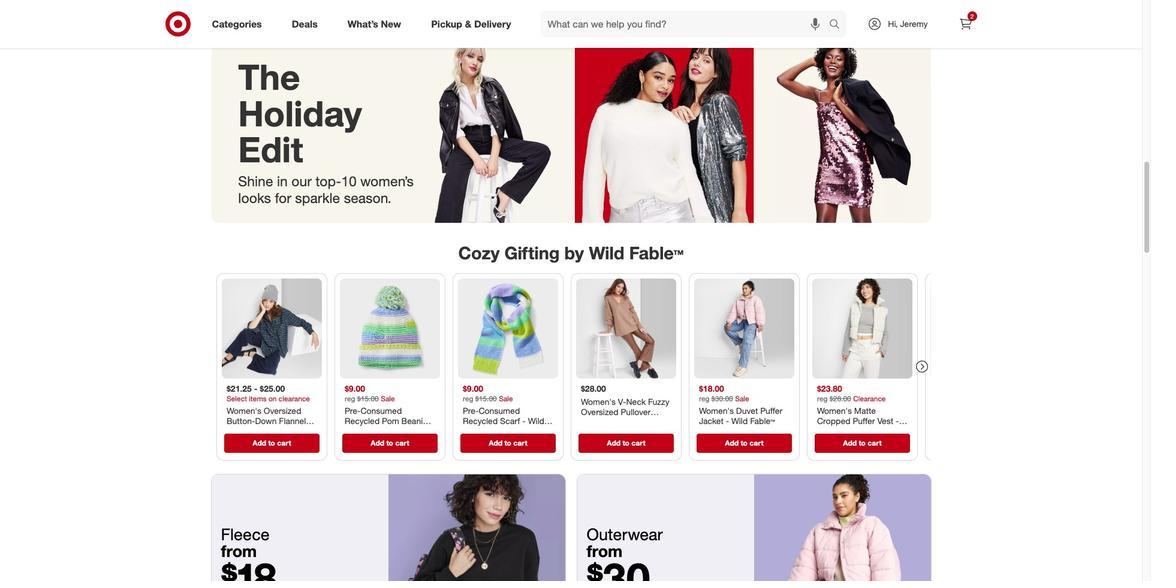 Task type: locate. For each thing, give the bounding box(es) containing it.
oversized up sweater
[[581, 407, 618, 417]]

$28.00 down $23.80
[[830, 394, 851, 403]]

sale inside the $9.00 reg $15.00 sale pre-consumed recycled scarf - wild fable™
[[499, 394, 513, 403]]

1 reg from the left
[[345, 394, 355, 403]]

add down pom
[[371, 439, 384, 448]]

deals
[[292, 18, 318, 30]]

puffer inside $18.00 reg $30.00 sale women's duvet puffer jacket - wild fable™
[[760, 406, 783, 416]]

3 add from the left
[[489, 439, 502, 448]]

1 horizontal spatial from
[[587, 542, 623, 562]]

- inside the $9.00 reg $15.00 sale pre-consumed recycled scarf - wild fable™
[[522, 416, 526, 426]]

flirty
[[755, 9, 773, 21]]

matte
[[854, 406, 876, 416]]

0 horizontal spatial oversized
[[263, 406, 301, 416]]

$15.00
[[357, 394, 379, 403], [475, 394, 497, 403]]

- inside $23.80 reg $28.00 clearance women's matte cropped puffer vest - wild fable™
[[896, 416, 899, 426]]

1 pre- from the left
[[345, 406, 360, 416]]

add to cart button
[[224, 434, 319, 453], [342, 434, 437, 453], [460, 434, 556, 453], [578, 434, 674, 453], [697, 434, 792, 453], [815, 434, 910, 453]]

wild inside $23.80 reg $28.00 clearance women's matte cropped puffer vest - wild fable™
[[817, 427, 833, 437]]

cart down duvet
[[749, 439, 764, 448]]

2 $9.00 from the left
[[463, 384, 483, 394]]

$25.00
[[260, 384, 285, 394]]

-
[[254, 384, 257, 394], [430, 416, 433, 426], [522, 416, 526, 426], [726, 416, 729, 426], [896, 416, 899, 426], [614, 418, 617, 428], [247, 427, 250, 437]]

3 cart from the left
[[513, 439, 527, 448]]

sale inside $9.00 reg $15.00 sale pre-consumed recycled pom beanie - wild fable™
[[381, 394, 395, 403]]

- up items
[[254, 384, 257, 394]]

add to cart button for puffer
[[815, 434, 910, 453]]

$23.80
[[817, 384, 842, 394]]

puffer
[[760, 406, 783, 416], [853, 416, 875, 426]]

0 horizontal spatial puffer
[[760, 406, 783, 416]]

this left ultra-
[[231, 9, 246, 21]]

1 add from the left
[[252, 439, 266, 448]]

6 add to cart from the left
[[843, 439, 882, 448]]

1 horizontal spatial season.
[[794, 9, 827, 21]]

1 sale from the left
[[381, 394, 395, 403]]

2 add to cart button from the left
[[342, 434, 437, 453]]

select
[[226, 394, 247, 403]]

1 horizontal spatial $15.00
[[475, 394, 497, 403]]

1 cart from the left
[[277, 439, 291, 448]]

ultra-
[[249, 9, 272, 21]]

4 cart from the left
[[631, 439, 645, 448]]

add for puffer
[[843, 439, 857, 448]]

to down scarf
[[504, 439, 511, 448]]

to for $23.80 reg $28.00 clearance women's matte cropped puffer vest - wild fable™
[[859, 439, 866, 448]]

consumed for pom
[[360, 406, 402, 416]]

2 pre- from the left
[[463, 406, 479, 416]]

shine
[[238, 173, 273, 190]]

$9.00 for pre-consumed recycled scarf - wild fable™
[[463, 384, 483, 394]]

add to cart button down pullover
[[578, 434, 674, 453]]

reg inside $23.80 reg $28.00 clearance women's matte cropped puffer vest - wild fable™
[[817, 394, 828, 403]]

2 consumed from the left
[[479, 406, 520, 416]]

1 vertical spatial in
[[277, 173, 288, 190]]

6 add to cart button from the left
[[815, 434, 910, 453]]

1 horizontal spatial oversized
[[581, 407, 618, 417]]

fable™ inside the $9.00 reg $15.00 sale pre-consumed recycled scarf - wild fable™
[[463, 427, 488, 437]]

1 horizontal spatial consumed
[[479, 406, 520, 416]]

flannel
[[279, 416, 306, 426]]

6 add from the left
[[843, 439, 857, 448]]

sparkle
[[295, 189, 340, 206]]

0 horizontal spatial $9.00
[[345, 384, 365, 394]]

add to cart button down scarf
[[460, 434, 556, 453]]

wild down pullover
[[620, 418, 636, 428]]

reg inside $9.00 reg $15.00 sale pre-consumed recycled pom beanie - wild fable™
[[345, 394, 355, 403]]

women's inside $23.80 reg $28.00 clearance women's matte cropped puffer vest - wild fable™
[[817, 406, 852, 416]]

hi,
[[888, 19, 898, 29]]

5 add from the left
[[725, 439, 739, 448]]

women's up cropped
[[817, 406, 852, 416]]

cozy gifting by wild fable™
[[459, 242, 684, 264]]

fable™ inside $18.00 reg $30.00 sale women's duvet puffer jacket - wild fable™
[[750, 416, 775, 426]]

oversized up the flannel at the bottom of page
[[263, 406, 301, 416]]

sale for scarf
[[499, 394, 513, 403]]

in left our
[[277, 173, 288, 190]]

$9.00 reg $15.00 sale pre-consumed recycled pom beanie - wild fable™
[[345, 384, 433, 437]]

$15.00 inside the $9.00 reg $15.00 sale pre-consumed recycled scarf - wild fable™
[[475, 394, 497, 403]]

recycled inside $9.00 reg $15.00 sale pre-consumed recycled pom beanie - wild fable™
[[345, 416, 379, 426]]

3 add to cart button from the left
[[460, 434, 556, 453]]

in this ultra-feminine, cozy, dance-inspired collection. link
[[211, 0, 565, 33]]

fable™ inside $21.25 - $25.00 select items on clearance women's oversized button-down flannel shirt - wild fable™ plaid
[[271, 427, 296, 437]]

2 from from the left
[[587, 542, 623, 562]]

- right sweater
[[614, 418, 617, 428]]

add
[[252, 439, 266, 448], [371, 439, 384, 448], [489, 439, 502, 448], [607, 439, 620, 448], [725, 439, 739, 448], [843, 439, 857, 448]]

fable™ inside $23.80 reg $28.00 clearance women's matte cropped puffer vest - wild fable™
[[836, 427, 861, 437]]

plaid
[[298, 427, 317, 437]]

to down down
[[268, 439, 275, 448]]

season. right flirty
[[794, 9, 827, 21]]

puffer inside $23.80 reg $28.00 clearance women's matte cropped puffer vest - wild fable™
[[853, 416, 875, 426]]

cart down scarf
[[513, 439, 527, 448]]

0 horizontal spatial season.
[[344, 189, 392, 206]]

$9.00 inside the $9.00 reg $15.00 sale pre-consumed recycled scarf - wild fable™
[[463, 384, 483, 394]]

1 horizontal spatial pre-
[[463, 406, 479, 416]]

1 vertical spatial season.
[[344, 189, 392, 206]]

cart for sweater
[[631, 439, 645, 448]]

add to cart down duvet
[[725, 439, 764, 448]]

2 add from the left
[[371, 439, 384, 448]]

the
[[238, 56, 300, 98]]

add down sweater
[[607, 439, 620, 448]]

0 horizontal spatial recycled
[[345, 416, 379, 426]]

to down duvet
[[741, 439, 748, 448]]

from inside outerwear from
[[587, 542, 623, 562]]

sale for jacket
[[735, 394, 749, 403]]

$9.00 reg $15.00 sale pre-consumed recycled scarf - wild fable™
[[463, 384, 544, 437]]

cart down pullover
[[631, 439, 645, 448]]

add to cart button down duvet
[[697, 434, 792, 453]]

add to cart
[[252, 439, 291, 448], [371, 439, 409, 448], [489, 439, 527, 448], [607, 439, 645, 448], [725, 439, 764, 448], [843, 439, 882, 448]]

pre- inside $9.00 reg $15.00 sale pre-consumed recycled pom beanie - wild fable™
[[345, 406, 360, 416]]

0 horizontal spatial this
[[231, 9, 246, 21]]

to down 'matte'
[[859, 439, 866, 448]]

recycled for wild
[[345, 416, 379, 426]]

0 vertical spatial season.
[[794, 9, 827, 21]]

0 horizontal spatial from
[[221, 542, 257, 562]]

- inside $18.00 reg $30.00 sale women's duvet puffer jacket - wild fable™
[[726, 416, 729, 426]]

- inside $28.00 women's v-neck fuzzy oversized pullover sweater - wild fable™
[[614, 418, 617, 428]]

1 horizontal spatial in
[[277, 173, 288, 190]]

1 horizontal spatial recycled
[[463, 416, 498, 426]]

4 add to cart button from the left
[[578, 434, 674, 453]]

pre-
[[345, 406, 360, 416], [463, 406, 479, 416]]

cart down the flannel at the bottom of page
[[277, 439, 291, 448]]

add to cart down down
[[252, 439, 291, 448]]

consumed inside the $9.00 reg $15.00 sale pre-consumed recycled scarf - wild fable™
[[479, 406, 520, 416]]

women's up sweater
[[581, 397, 616, 407]]

$15.00 inside $9.00 reg $15.00 sale pre-consumed recycled pom beanie - wild fable™
[[357, 394, 379, 403]]

2 cart from the left
[[395, 439, 409, 448]]

- right beanie
[[430, 416, 433, 426]]

recycled inside the $9.00 reg $15.00 sale pre-consumed recycled scarf - wild fable™
[[463, 416, 498, 426]]

4 add from the left
[[607, 439, 620, 448]]

to for $9.00 reg $15.00 sale pre-consumed recycled pom beanie - wild fable™
[[386, 439, 393, 448]]

$28.00
[[581, 384, 606, 394], [830, 394, 851, 403]]

reg
[[345, 394, 355, 403], [463, 394, 473, 403], [699, 394, 709, 403], [817, 394, 828, 403]]

0 horizontal spatial sale
[[381, 394, 395, 403]]

cart for pom
[[395, 439, 409, 448]]

reg inside $18.00 reg $30.00 sale women's duvet puffer jacket - wild fable™
[[699, 394, 709, 403]]

fable™
[[629, 242, 684, 264], [750, 416, 775, 426], [638, 418, 663, 428], [271, 427, 296, 437], [363, 427, 388, 437], [463, 427, 488, 437], [836, 427, 861, 437]]

What can we help you find? suggestions appear below search field
[[541, 11, 833, 37]]

oversized inside $21.25 - $25.00 select items on clearance women's oversized button-down flannel shirt - wild fable™ plaid
[[263, 406, 301, 416]]

6 cart from the left
[[868, 439, 882, 448]]

deals link
[[282, 11, 333, 37]]

in
[[221, 9, 228, 21], [277, 173, 288, 190]]

for
[[275, 189, 291, 206]]

4 reg from the left
[[817, 394, 828, 403]]

puffer right duvet
[[760, 406, 783, 416]]

sale up pom
[[381, 394, 395, 403]]

wild down cropped
[[817, 427, 833, 437]]

cart for women's
[[277, 439, 291, 448]]

1 horizontal spatial $9.00
[[463, 384, 483, 394]]

pickup
[[431, 18, 462, 30]]

2 recycled from the left
[[463, 416, 498, 426]]

$9.00 for pre-consumed recycled pom beanie - wild fable™
[[345, 384, 365, 394]]

2 add to cart from the left
[[371, 439, 409, 448]]

holiday
[[238, 92, 362, 135]]

& left flirty
[[746, 9, 752, 21]]

5 add to cart from the left
[[725, 439, 764, 448]]

pickup & delivery
[[431, 18, 511, 30]]

women's up jacket
[[699, 406, 734, 416]]

3 reg from the left
[[699, 394, 709, 403]]

pre- for pre-consumed recycled scarf - wild fable™
[[463, 406, 479, 416]]

0 horizontal spatial pre-
[[345, 406, 360, 416]]

add to cart button down 'vest'
[[815, 434, 910, 453]]

add to cart button for sweater
[[578, 434, 674, 453]]

add to cart button down down
[[224, 434, 319, 453]]

recycled for fable™
[[463, 416, 498, 426]]

add to cart for pom
[[371, 439, 409, 448]]

delivery
[[474, 18, 511, 30]]

add for pom
[[371, 439, 384, 448]]

5 add to cart button from the left
[[697, 434, 792, 453]]

0 horizontal spatial &
[[465, 18, 472, 30]]

wild right scarf
[[528, 416, 544, 426]]

2 reg from the left
[[463, 394, 473, 403]]

cart down 'vest'
[[868, 439, 882, 448]]

2 sale from the left
[[499, 394, 513, 403]]

add for scarf
[[489, 439, 502, 448]]

reg for women's matte cropped puffer vest - wild fable™
[[817, 394, 828, 403]]

1 horizontal spatial $28.00
[[830, 394, 851, 403]]

recycled left scarf
[[463, 416, 498, 426]]

scarf
[[500, 416, 520, 426]]

add to cart down pom
[[371, 439, 409, 448]]

looks
[[238, 189, 271, 206]]

wild inside the $9.00 reg $15.00 sale pre-consumed recycled scarf - wild fable™
[[528, 416, 544, 426]]

this right flirty
[[776, 9, 791, 21]]

season. right top-
[[344, 189, 392, 206]]

&
[[746, 9, 752, 21], [465, 18, 472, 30]]

2 horizontal spatial sale
[[735, 394, 749, 403]]

4 add to cart from the left
[[607, 439, 645, 448]]

in left ultra-
[[221, 9, 228, 21]]

fleece from
[[221, 525, 270, 562]]

1 add to cart button from the left
[[224, 434, 319, 453]]

1 horizontal spatial puffer
[[853, 416, 875, 426]]

2 $15.00 from the left
[[475, 394, 497, 403]]

cart down pom
[[395, 439, 409, 448]]

what's
[[348, 18, 378, 30]]

0 horizontal spatial $28.00
[[581, 384, 606, 394]]

$9.00
[[345, 384, 365, 394], [463, 384, 483, 394]]

$28.00 up sweater
[[581, 384, 606, 394]]

sale up scarf
[[499, 394, 513, 403]]

wild inside $9.00 reg $15.00 sale pre-consumed recycled pom beanie - wild fable™
[[345, 427, 361, 437]]

sale inside $18.00 reg $30.00 sale women's duvet puffer jacket - wild fable™
[[735, 394, 749, 403]]

from inside fleece from
[[221, 542, 257, 562]]

pre- inside the $9.00 reg $15.00 sale pre-consumed recycled scarf - wild fable™
[[463, 406, 479, 416]]

add to cart for scarf
[[489, 439, 527, 448]]

1 vertical spatial $28.00
[[830, 394, 851, 403]]

add down cropped
[[843, 439, 857, 448]]

what's new
[[348, 18, 401, 30]]

- right jacket
[[726, 416, 729, 426]]

reg for pre-consumed recycled pom beanie - wild fable™
[[345, 394, 355, 403]]

you
[[645, 9, 660, 21]]

0 horizontal spatial $15.00
[[357, 394, 379, 403]]

1 $9.00 from the left
[[345, 384, 365, 394]]

1 horizontal spatial &
[[746, 9, 752, 21]]

add to cart down scarf
[[489, 439, 527, 448]]

recycled left pom
[[345, 416, 379, 426]]

consumed up pom
[[360, 406, 402, 416]]

1 horizontal spatial this
[[776, 9, 791, 21]]

oversized
[[263, 406, 301, 416], [581, 407, 618, 417]]

sale
[[381, 394, 395, 403], [499, 394, 513, 403], [735, 394, 749, 403]]

$9.00 inside $9.00 reg $15.00 sale pre-consumed recycled pom beanie - wild fable™
[[345, 384, 365, 394]]

recycled
[[345, 416, 379, 426], [463, 416, 498, 426]]

from
[[221, 542, 257, 562], [587, 542, 623, 562]]

- right scarf
[[522, 416, 526, 426]]

1 consumed from the left
[[360, 406, 402, 416]]

consumed up scarf
[[479, 406, 520, 416]]

cart for puffer
[[868, 439, 882, 448]]

- inside $9.00 reg $15.00 sale pre-consumed recycled pom beanie - wild fable™
[[430, 416, 433, 426]]

to
[[688, 9, 696, 21], [268, 439, 275, 448], [386, 439, 393, 448], [504, 439, 511, 448], [622, 439, 629, 448], [741, 439, 748, 448], [859, 439, 866, 448]]

shirt
[[226, 427, 244, 437]]

1 add to cart from the left
[[252, 439, 291, 448]]

edit
[[238, 129, 303, 171]]

add down duvet
[[725, 439, 739, 448]]

- right 'vest'
[[896, 416, 899, 426]]

consumed
[[360, 406, 402, 416], [479, 406, 520, 416]]

wild right by
[[589, 242, 625, 264]]

1 recycled from the left
[[345, 416, 379, 426]]

wild right plaid
[[345, 427, 361, 437]]

consumed inside $9.00 reg $15.00 sale pre-consumed recycled pom beanie - wild fable™
[[360, 406, 402, 416]]

add to cart for women's
[[252, 439, 291, 448]]

$15.00 for scarf
[[475, 394, 497, 403]]

& right pickup
[[465, 18, 472, 30]]

cart
[[277, 439, 291, 448], [395, 439, 409, 448], [513, 439, 527, 448], [631, 439, 645, 448], [749, 439, 764, 448], [868, 439, 882, 448]]

sale up duvet
[[735, 394, 749, 403]]

consumed for scarf
[[479, 406, 520, 416]]

puffer down 'matte'
[[853, 416, 875, 426]]

0 vertical spatial $28.00
[[581, 384, 606, 394]]

season.
[[794, 9, 827, 21], [344, 189, 392, 206]]

carousel region
[[211, 232, 1036, 475]]

this
[[231, 9, 246, 21], [776, 9, 791, 21]]

wild down duvet
[[731, 416, 748, 426]]

3 sale from the left
[[735, 394, 749, 403]]

to down pom
[[386, 439, 393, 448]]

add to cart down pullover
[[607, 439, 645, 448]]

5 cart from the left
[[749, 439, 764, 448]]

reg inside the $9.00 reg $15.00 sale pre-consumed recycled scarf - wild fable™
[[463, 394, 473, 403]]

on
[[268, 394, 276, 403]]

- right 'shirt' on the bottom of page
[[247, 427, 250, 437]]

wild down down
[[252, 427, 268, 437]]

down
[[255, 416, 276, 426]]

10
[[341, 173, 357, 190]]

add down down
[[252, 439, 266, 448]]

to for $28.00 women's v-neck fuzzy oversized pullover sweater - wild fable™
[[622, 439, 629, 448]]

1 $15.00 from the left
[[357, 394, 379, 403]]

0 horizontal spatial consumed
[[360, 406, 402, 416]]

add to cart button down pom
[[342, 434, 437, 453]]

reg for pre-consumed recycled scarf - wild fable™
[[463, 394, 473, 403]]

from for fleece
[[221, 542, 257, 562]]

$30.00
[[711, 394, 733, 403]]

women's inside $21.25 - $25.00 select items on clearance women's oversized button-down flannel shirt - wild fable™ plaid
[[226, 406, 261, 416]]

add down scarf
[[489, 439, 502, 448]]

to down pullover
[[622, 439, 629, 448]]

0 vertical spatial in
[[221, 9, 228, 21]]

women's up button-
[[226, 406, 261, 416]]

3 add to cart from the left
[[489, 439, 527, 448]]

add to cart down 'vest'
[[843, 439, 882, 448]]

women's
[[581, 397, 616, 407], [226, 406, 261, 416], [699, 406, 734, 416], [817, 406, 852, 416]]

1 from from the left
[[221, 542, 257, 562]]

oversized inside $28.00 women's v-neck fuzzy oversized pullover sweater - wild fable™
[[581, 407, 618, 417]]

wild inside $28.00 women's v-neck fuzzy oversized pullover sweater - wild fable™
[[620, 418, 636, 428]]

1 horizontal spatial sale
[[499, 394, 513, 403]]



Task type: vqa. For each thing, say whether or not it's contained in the screenshot.
the Fabric Weight Type: Lightweight Fabric
no



Task type: describe. For each thing, give the bounding box(es) containing it.
gifting
[[505, 242, 560, 264]]

fleece
[[221, 525, 270, 545]]

add to cart button for pom
[[342, 434, 437, 453]]

all the things you need to look fierce & flirty this season.
[[587, 9, 827, 21]]

what's new link
[[337, 11, 416, 37]]

in inside the "the holiday edit shine in our top-10 women's looks for sparkle season."
[[277, 173, 288, 190]]

things
[[616, 9, 642, 21]]

in this ultra-feminine, cozy, dance-inspired collection.
[[221, 9, 448, 21]]

cart for scarf
[[513, 439, 527, 448]]

season. inside the "the holiday edit shine in our top-10 women's looks for sparkle season."
[[344, 189, 392, 206]]

women's inside $28.00 women's v-neck fuzzy oversized pullover sweater - wild fable™
[[581, 397, 616, 407]]

pom
[[382, 416, 399, 426]]

search
[[824, 19, 853, 31]]

add for women's
[[252, 439, 266, 448]]

inspired
[[367, 9, 401, 21]]

items
[[249, 394, 266, 403]]

search button
[[824, 11, 853, 40]]

vest
[[877, 416, 893, 426]]

to for $18.00 reg $30.00 sale women's duvet puffer jacket - wild fable™
[[741, 439, 748, 448]]

hi, jeremy
[[888, 19, 928, 29]]

cart for jacket
[[749, 439, 764, 448]]

v-
[[618, 397, 626, 407]]

need
[[663, 9, 685, 21]]

cozy
[[459, 242, 500, 264]]

dance-
[[337, 9, 367, 21]]

neck
[[626, 397, 646, 407]]

jeremy
[[900, 19, 928, 29]]

pullover
[[621, 407, 651, 417]]

reg for women's duvet puffer jacket - wild fable™
[[699, 394, 709, 403]]

fuzzy
[[648, 397, 669, 407]]

women's inside $18.00 reg $30.00 sale women's duvet puffer jacket - wild fable™
[[699, 406, 734, 416]]

$21.25 - $25.00 select items on clearance women's oversized button-down flannel shirt - wild fable™ plaid
[[226, 384, 317, 437]]

0 horizontal spatial in
[[221, 9, 228, 21]]

2
[[971, 13, 974, 20]]

$18.00
[[699, 384, 724, 394]]

our
[[292, 173, 312, 190]]

pickup & delivery link
[[421, 11, 526, 37]]

cozy,
[[313, 9, 334, 21]]

women's matte cropped puffer vest - wild fable™ image
[[812, 279, 912, 379]]

outerwear
[[587, 525, 663, 545]]

add for jacket
[[725, 439, 739, 448]]

collection.
[[404, 9, 448, 21]]

outerwear from
[[587, 525, 663, 562]]

women's v-neck fuzzy oversized pullover sweater - wild fable™ image
[[576, 279, 676, 379]]

$15.00 for pom
[[357, 394, 379, 403]]

$23.80 reg $28.00 clearance women's matte cropped puffer vest - wild fable™
[[817, 384, 899, 437]]

feminine,
[[271, 9, 310, 21]]

fable™ inside $28.00 women's v-neck fuzzy oversized pullover sweater - wild fable™
[[638, 418, 663, 428]]

all
[[587, 9, 597, 21]]

wild inside $21.25 - $25.00 select items on clearance women's oversized button-down flannel shirt - wild fable™ plaid
[[252, 427, 268, 437]]

pre-consumed recycled pom beanie - wild fable™ image
[[340, 279, 440, 379]]

add to cart button for scarf
[[460, 434, 556, 453]]

add for sweater
[[607, 439, 620, 448]]

$28.00 inside $28.00 women's v-neck fuzzy oversized pullover sweater - wild fable™
[[581, 384, 606, 394]]

sweater
[[581, 418, 612, 428]]

fable™ inside $9.00 reg $15.00 sale pre-consumed recycled pom beanie - wild fable™
[[363, 427, 388, 437]]

$18.00 reg $30.00 sale women's duvet puffer jacket - wild fable™
[[699, 384, 783, 426]]

the
[[600, 9, 614, 21]]

pre- for pre-consumed recycled pom beanie - wild fable™
[[345, 406, 360, 416]]

1 this from the left
[[231, 9, 246, 21]]

women's duvet puffer jacket - wild fable™ image
[[694, 279, 794, 379]]

duvet
[[736, 406, 758, 416]]

add to cart button for women's
[[224, 434, 319, 453]]

clearance
[[853, 394, 886, 403]]

women's
[[360, 173, 414, 190]]

$28.00 women's v-neck fuzzy oversized pullover sweater - wild fable™
[[581, 384, 669, 428]]

add to cart for puffer
[[843, 439, 882, 448]]

top-
[[316, 173, 341, 190]]

fierce
[[720, 9, 743, 21]]

button-
[[226, 416, 255, 426]]

look
[[699, 9, 717, 21]]

by
[[565, 242, 584, 264]]

jacket
[[699, 416, 723, 426]]

add to cart button for jacket
[[697, 434, 792, 453]]

to left look
[[688, 9, 696, 21]]

women's oversized button-down flannel shirt - wild fable™ plaid image
[[222, 279, 322, 379]]

all the things you need to look fierce & flirty this season. link
[[577, 0, 931, 33]]

$28.00 inside $23.80 reg $28.00 clearance women's matte cropped puffer vest - wild fable™
[[830, 394, 851, 403]]

beanie
[[401, 416, 427, 426]]

clearance
[[278, 394, 310, 403]]

the holiday edit shine in our top-10 women's looks for sparkle season.
[[238, 56, 414, 206]]

2 link
[[953, 11, 979, 37]]

sale for pom
[[381, 394, 395, 403]]

new
[[381, 18, 401, 30]]

$21.25
[[226, 384, 252, 394]]

categories
[[212, 18, 262, 30]]

to for $9.00 reg $15.00 sale pre-consumed recycled scarf - wild fable™
[[504, 439, 511, 448]]

categories link
[[202, 11, 277, 37]]

add to cart for sweater
[[607, 439, 645, 448]]

pre-consumed recycled scarf - wild fable™ image
[[458, 279, 558, 379]]

cropped
[[817, 416, 850, 426]]

to for $21.25 - $25.00 select items on clearance women's oversized button-down flannel shirt - wild fable™ plaid
[[268, 439, 275, 448]]

wild inside $18.00 reg $30.00 sale women's duvet puffer jacket - wild fable™
[[731, 416, 748, 426]]

from for outerwear
[[587, 542, 623, 562]]

add to cart for jacket
[[725, 439, 764, 448]]

2 this from the left
[[776, 9, 791, 21]]



